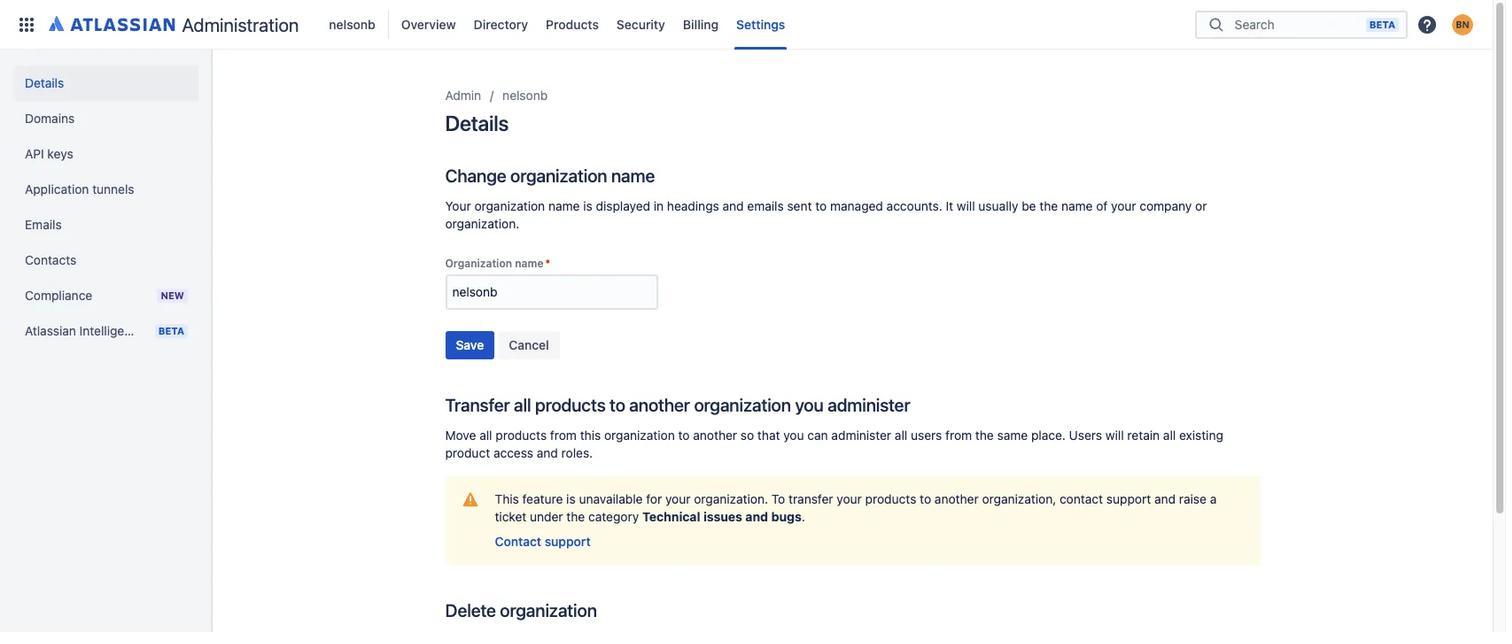Task type: vqa. For each thing, say whether or not it's contained in the screenshot.
Technical issues and bugs .
yes



Task type: locate. For each thing, give the bounding box(es) containing it.
cancel
[[509, 338, 549, 353]]

0 horizontal spatial your
[[666, 492, 691, 507]]

0 horizontal spatial is
[[566, 492, 576, 507]]

and left raise
[[1155, 492, 1176, 507]]

the left same
[[976, 428, 994, 443]]

1 horizontal spatial support
[[1107, 492, 1151, 507]]

under
[[530, 510, 563, 525]]

you up can
[[795, 395, 824, 416]]

directory
[[474, 16, 528, 31]]

organization down the transfer all products to another organization you administer
[[604, 428, 675, 443]]

will left 'retain'
[[1106, 428, 1124, 443]]

1 vertical spatial administer
[[832, 428, 892, 443]]

1 vertical spatial nelsonb
[[503, 88, 548, 103]]

organization. down "your"
[[445, 216, 520, 231]]

1 vertical spatial nelsonb link
[[503, 85, 548, 106]]

organization down contact support link
[[500, 601, 597, 621]]

organization inside your organization name is displayed in headings and emails sent to managed accounts. it will usually be the name of your company or organization.
[[475, 199, 545, 214]]

details link
[[14, 66, 199, 101]]

atlassian intelligence
[[25, 323, 145, 339]]

*
[[545, 257, 551, 270]]

billing
[[683, 16, 719, 31]]

you left can
[[784, 428, 804, 443]]

support down under
[[545, 534, 591, 549]]

managed
[[830, 199, 884, 214]]

nelsonb left overview
[[329, 16, 376, 31]]

None field
[[447, 277, 656, 308]]

retain
[[1128, 428, 1160, 443]]

your right transfer
[[837, 492, 862, 507]]

a
[[1210, 492, 1217, 507]]

0 horizontal spatial the
[[567, 510, 585, 525]]

1 horizontal spatial details
[[445, 111, 509, 136]]

nelsonb link right admin link
[[503, 85, 548, 106]]

0 horizontal spatial organization.
[[445, 216, 520, 231]]

0 vertical spatial nelsonb
[[329, 16, 376, 31]]

to inside your organization name is displayed in headings and emails sent to managed accounts. it will usually be the name of your company or organization.
[[816, 199, 827, 214]]

you
[[795, 395, 824, 416], [784, 428, 804, 443]]

your right of
[[1111, 199, 1137, 214]]

0 vertical spatial will
[[957, 199, 975, 214]]

organization up displayed
[[510, 166, 607, 186]]

products up "access"
[[496, 428, 547, 443]]

2 vertical spatial another
[[935, 492, 979, 507]]

0 horizontal spatial support
[[545, 534, 591, 549]]

name left '*'
[[515, 257, 544, 270]]

settings link
[[731, 10, 791, 39]]

access
[[494, 446, 534, 461]]

and left emails
[[723, 199, 744, 214]]

your up technical
[[666, 492, 691, 507]]

0 horizontal spatial another
[[629, 395, 690, 416]]

0 vertical spatial the
[[1040, 199, 1058, 214]]

products for from
[[496, 428, 547, 443]]

the inside move all products from this organization to another so that you can administer all users from the same place. users will retain all existing product access and roles.
[[976, 428, 994, 443]]

your
[[1111, 199, 1137, 214], [666, 492, 691, 507], [837, 492, 862, 507]]

another inside this feature is unavailable for your organization. to transfer your products to another organization, contact support and raise a ticket under the category
[[935, 492, 979, 507]]

1 horizontal spatial is
[[583, 199, 593, 214]]

2 vertical spatial products
[[866, 492, 917, 507]]

1 horizontal spatial organization.
[[694, 492, 768, 507]]

api keys
[[25, 146, 73, 161]]

1 vertical spatial organization.
[[694, 492, 768, 507]]

existing
[[1180, 428, 1224, 443]]

details up domains
[[25, 75, 64, 90]]

0 horizontal spatial nelsonb link
[[324, 10, 381, 39]]

2 horizontal spatial another
[[935, 492, 979, 507]]

1 horizontal spatial your
[[837, 492, 862, 507]]

products
[[535, 395, 606, 416], [496, 428, 547, 443], [866, 492, 917, 507]]

the
[[1040, 199, 1058, 214], [976, 428, 994, 443], [567, 510, 585, 525]]

administer right can
[[832, 428, 892, 443]]

is right feature
[[566, 492, 576, 507]]

all left users
[[895, 428, 908, 443]]

change organization name
[[445, 166, 655, 186]]

name
[[611, 166, 655, 186], [549, 199, 580, 214], [1062, 199, 1093, 214], [515, 257, 544, 270]]

another
[[629, 395, 690, 416], [693, 428, 737, 443], [935, 492, 979, 507]]

another inside move all products from this organization to another so that you can administer all users from the same place. users will retain all existing product access and roles.
[[693, 428, 737, 443]]

organization name *
[[445, 257, 551, 270]]

will right it
[[957, 199, 975, 214]]

1 vertical spatial another
[[693, 428, 737, 443]]

0 vertical spatial products
[[535, 395, 606, 416]]

and inside move all products from this organization to another so that you can administer all users from the same place. users will retain all existing product access and roles.
[[537, 446, 558, 461]]

products inside move all products from this organization to another so that you can administer all users from the same place. users will retain all existing product access and roles.
[[496, 428, 547, 443]]

feature
[[523, 492, 563, 507]]

0 vertical spatial support
[[1107, 492, 1151, 507]]

organization.
[[445, 216, 520, 231], [694, 492, 768, 507]]

1 horizontal spatial the
[[976, 428, 994, 443]]

transfer
[[445, 395, 510, 416]]

atlassian image
[[49, 12, 175, 34], [49, 12, 175, 34]]

0 horizontal spatial nelsonb
[[329, 16, 376, 31]]

account image
[[1453, 14, 1474, 35]]

is left displayed
[[583, 199, 593, 214]]

details down admin link
[[445, 111, 509, 136]]

organization for change organization name
[[510, 166, 607, 186]]

1 vertical spatial products
[[496, 428, 547, 443]]

settings
[[737, 16, 785, 31]]

0 vertical spatial details
[[25, 75, 64, 90]]

intelligence
[[79, 323, 145, 339]]

organization
[[445, 257, 512, 270]]

global navigation element
[[11, 0, 1196, 49]]

roles.
[[562, 446, 593, 461]]

and left roles. at the bottom left of the page
[[537, 446, 558, 461]]

support
[[1107, 492, 1151, 507], [545, 534, 591, 549]]

the right be
[[1040, 199, 1058, 214]]

2 horizontal spatial your
[[1111, 199, 1137, 214]]

search icon image
[[1206, 16, 1227, 33]]

and
[[723, 199, 744, 214], [537, 446, 558, 461], [1155, 492, 1176, 507], [746, 510, 768, 525]]

transfer
[[789, 492, 834, 507]]

1 vertical spatial is
[[566, 492, 576, 507]]

0 vertical spatial is
[[583, 199, 593, 214]]

2 horizontal spatial the
[[1040, 199, 1058, 214]]

is
[[583, 199, 593, 214], [566, 492, 576, 507]]

contacts link
[[14, 243, 199, 278]]

1 horizontal spatial from
[[946, 428, 972, 443]]

products up this
[[535, 395, 606, 416]]

the inside your organization name is displayed in headings and emails sent to managed accounts. it will usually be the name of your company or organization.
[[1040, 199, 1058, 214]]

application
[[25, 182, 89, 197]]

0 horizontal spatial will
[[957, 199, 975, 214]]

details
[[25, 75, 64, 90], [445, 111, 509, 136]]

compliance
[[25, 288, 92, 303]]

category
[[589, 510, 639, 525]]

0 vertical spatial nelsonb link
[[324, 10, 381, 39]]

from
[[550, 428, 577, 443], [946, 428, 972, 443]]

nelsonb inside global navigation element
[[329, 16, 376, 31]]

the right under
[[567, 510, 585, 525]]

nelsonb
[[329, 16, 376, 31], [503, 88, 548, 103]]

support right contact
[[1107, 492, 1151, 507]]

administration
[[182, 14, 299, 35]]

1 vertical spatial support
[[545, 534, 591, 549]]

move all products from this organization to another so that you can administer all users from the same place. users will retain all existing product access and roles.
[[445, 428, 1224, 461]]

0 vertical spatial organization.
[[445, 216, 520, 231]]

all
[[514, 395, 531, 416], [480, 428, 492, 443], [895, 428, 908, 443], [1164, 428, 1176, 443]]

nelsonb link
[[324, 10, 381, 39], [503, 85, 548, 106]]

nelsonb right admin at the top left of the page
[[503, 88, 548, 103]]

api keys link
[[14, 136, 199, 172]]

your
[[445, 199, 471, 214]]

administer up move all products from this organization to another so that you can administer all users from the same place. users will retain all existing product access and roles.
[[828, 395, 911, 416]]

1 horizontal spatial will
[[1106, 428, 1124, 443]]

nelsonb link left overview link
[[324, 10, 381, 39]]

and inside this feature is unavailable for your organization. to transfer your products to another organization, contact support and raise a ticket under the category
[[1155, 492, 1176, 507]]

sent
[[787, 199, 812, 214]]

1 vertical spatial details
[[445, 111, 509, 136]]

users
[[911, 428, 942, 443]]

keys
[[47, 146, 73, 161]]

to
[[816, 199, 827, 214], [610, 395, 626, 416], [678, 428, 690, 443], [920, 492, 932, 507]]

1 vertical spatial the
[[976, 428, 994, 443]]

organization for your organization name is displayed in headings and emails sent to managed accounts. it will usually be the name of your company or organization.
[[475, 199, 545, 214]]

you inside move all products from this organization to another so that you can administer all users from the same place. users will retain all existing product access and roles.
[[784, 428, 804, 443]]

organization. up 'technical issues and bugs .' on the bottom
[[694, 492, 768, 507]]

1 horizontal spatial another
[[693, 428, 737, 443]]

and inside your organization name is displayed in headings and emails sent to managed accounts. it will usually be the name of your company or organization.
[[723, 199, 744, 214]]

overview link
[[396, 10, 461, 39]]

delete organization
[[445, 601, 597, 621]]

beta
[[1370, 18, 1396, 30]]

security link
[[611, 10, 671, 39]]

company
[[1140, 199, 1192, 214]]

from up roles. at the bottom left of the page
[[550, 428, 577, 443]]

accounts.
[[887, 199, 943, 214]]

beta
[[158, 325, 184, 337]]

move
[[445, 428, 476, 443]]

contacts
[[25, 253, 77, 268]]

organization down change
[[475, 199, 545, 214]]

2 vertical spatial the
[[567, 510, 585, 525]]

cancel button
[[498, 331, 560, 360]]

products inside this feature is unavailable for your organization. to transfer your products to another organization, contact support and raise a ticket under the category
[[866, 492, 917, 507]]

1 vertical spatial you
[[784, 428, 804, 443]]

this feature is unavailable for your organization. to transfer your products to another organization, contact support and raise a ticket under the category
[[495, 492, 1217, 525]]

1 vertical spatial will
[[1106, 428, 1124, 443]]

contact
[[495, 534, 542, 549]]

from right users
[[946, 428, 972, 443]]

0 vertical spatial another
[[629, 395, 690, 416]]

2 from from the left
[[946, 428, 972, 443]]

name left of
[[1062, 199, 1093, 214]]

products down users
[[866, 492, 917, 507]]

0 horizontal spatial from
[[550, 428, 577, 443]]



Task type: describe. For each thing, give the bounding box(es) containing it.
name down change organization name
[[549, 199, 580, 214]]

this
[[580, 428, 601, 443]]

is inside your organization name is displayed in headings and emails sent to managed accounts. it will usually be the name of your company or organization.
[[583, 199, 593, 214]]

in
[[654, 199, 664, 214]]

all right transfer
[[514, 395, 531, 416]]

1 horizontal spatial nelsonb
[[503, 88, 548, 103]]

will inside your organization name is displayed in headings and emails sent to managed accounts. it will usually be the name of your company or organization.
[[957, 199, 975, 214]]

Search field
[[1230, 8, 1366, 40]]

1 from from the left
[[550, 428, 577, 443]]

administration banner
[[0, 0, 1493, 50]]

organization. inside this feature is unavailable for your organization. to transfer your products to another organization, contact support and raise a ticket under the category
[[694, 492, 768, 507]]

headings
[[667, 199, 719, 214]]

organization,
[[982, 492, 1057, 507]]

bugs
[[772, 510, 802, 525]]

save
[[456, 338, 484, 353]]

of
[[1096, 199, 1108, 214]]

0 vertical spatial you
[[795, 395, 824, 416]]

admin
[[445, 88, 481, 103]]

tunnels
[[92, 182, 134, 197]]

contact support link
[[495, 534, 591, 551]]

products
[[546, 16, 599, 31]]

.
[[802, 510, 805, 525]]

ticket
[[495, 510, 527, 525]]

organization up so
[[694, 395, 791, 416]]

all right 'retain'
[[1164, 428, 1176, 443]]

support inside this feature is unavailable for your organization. to transfer your products to another organization, contact support and raise a ticket under the category
[[1107, 492, 1151, 507]]

products link
[[541, 10, 604, 39]]

domains link
[[14, 101, 199, 136]]

to
[[772, 492, 785, 507]]

appswitcher icon image
[[16, 14, 37, 35]]

billing link
[[678, 10, 724, 39]]

overview
[[401, 16, 456, 31]]

place.
[[1032, 428, 1066, 443]]

organization inside move all products from this organization to another so that you can administer all users from the same place. users will retain all existing product access and roles.
[[604, 428, 675, 443]]

users
[[1069, 428, 1103, 443]]

administer inside move all products from this organization to another so that you can administer all users from the same place. users will retain all existing product access and roles.
[[832, 428, 892, 443]]

0 horizontal spatial details
[[25, 75, 64, 90]]

toggle navigation image
[[195, 71, 234, 106]]

your inside your organization name is displayed in headings and emails sent to managed accounts. it will usually be the name of your company or organization.
[[1111, 199, 1137, 214]]

application tunnels
[[25, 182, 134, 197]]

organization for delete organization
[[500, 601, 597, 621]]

help icon image
[[1417, 14, 1438, 35]]

change
[[445, 166, 506, 186]]

organization. inside your organization name is displayed in headings and emails sent to managed accounts. it will usually be the name of your company or organization.
[[445, 216, 520, 231]]

displayed
[[596, 199, 651, 214]]

admin link
[[445, 85, 481, 106]]

is inside this feature is unavailable for your organization. to transfer your products to another organization, contact support and raise a ticket under the category
[[566, 492, 576, 507]]

that
[[758, 428, 780, 443]]

or
[[1196, 199, 1207, 214]]

name up displayed
[[611, 166, 655, 186]]

transfer all products to another organization you administer
[[445, 395, 911, 416]]

security
[[617, 16, 665, 31]]

0 vertical spatial administer
[[828, 395, 911, 416]]

will inside move all products from this organization to another so that you can administer all users from the same place. users will retain all existing product access and roles.
[[1106, 428, 1124, 443]]

so
[[741, 428, 754, 443]]

it
[[946, 199, 954, 214]]

unavailable
[[579, 492, 643, 507]]

the inside this feature is unavailable for your organization. to transfer your products to another organization, contact support and raise a ticket under the category
[[567, 510, 585, 525]]

technical issues and bugs .
[[643, 510, 805, 525]]

technical
[[643, 510, 701, 525]]

emails
[[747, 199, 784, 214]]

can
[[808, 428, 828, 443]]

delete
[[445, 601, 496, 621]]

products for to
[[535, 395, 606, 416]]

product
[[445, 446, 490, 461]]

contact
[[1060, 492, 1103, 507]]

raise
[[1179, 492, 1207, 507]]

emails
[[25, 217, 62, 232]]

this
[[495, 492, 519, 507]]

same
[[998, 428, 1028, 443]]

administration link
[[43, 10, 306, 39]]

issues
[[704, 510, 743, 525]]

contact support
[[495, 534, 591, 549]]

to inside this feature is unavailable for your organization. to transfer your products to another organization, contact support and raise a ticket under the category
[[920, 492, 932, 507]]

domains
[[25, 111, 75, 126]]

1 horizontal spatial nelsonb link
[[503, 85, 548, 106]]

atlassian
[[25, 323, 76, 339]]

your organization name is displayed in headings and emails sent to managed accounts. it will usually be the name of your company or organization.
[[445, 199, 1207, 231]]

and left bugs
[[746, 510, 768, 525]]

be
[[1022, 199, 1037, 214]]

usually
[[979, 199, 1019, 214]]

for
[[646, 492, 662, 507]]

emails link
[[14, 207, 199, 243]]

directory link
[[468, 10, 534, 39]]

to inside move all products from this organization to another so that you can administer all users from the same place. users will retain all existing product access and roles.
[[678, 428, 690, 443]]

save button
[[445, 331, 495, 360]]

application tunnels link
[[14, 172, 199, 207]]

api
[[25, 146, 44, 161]]

new
[[161, 290, 184, 301]]

all right move on the bottom left
[[480, 428, 492, 443]]



